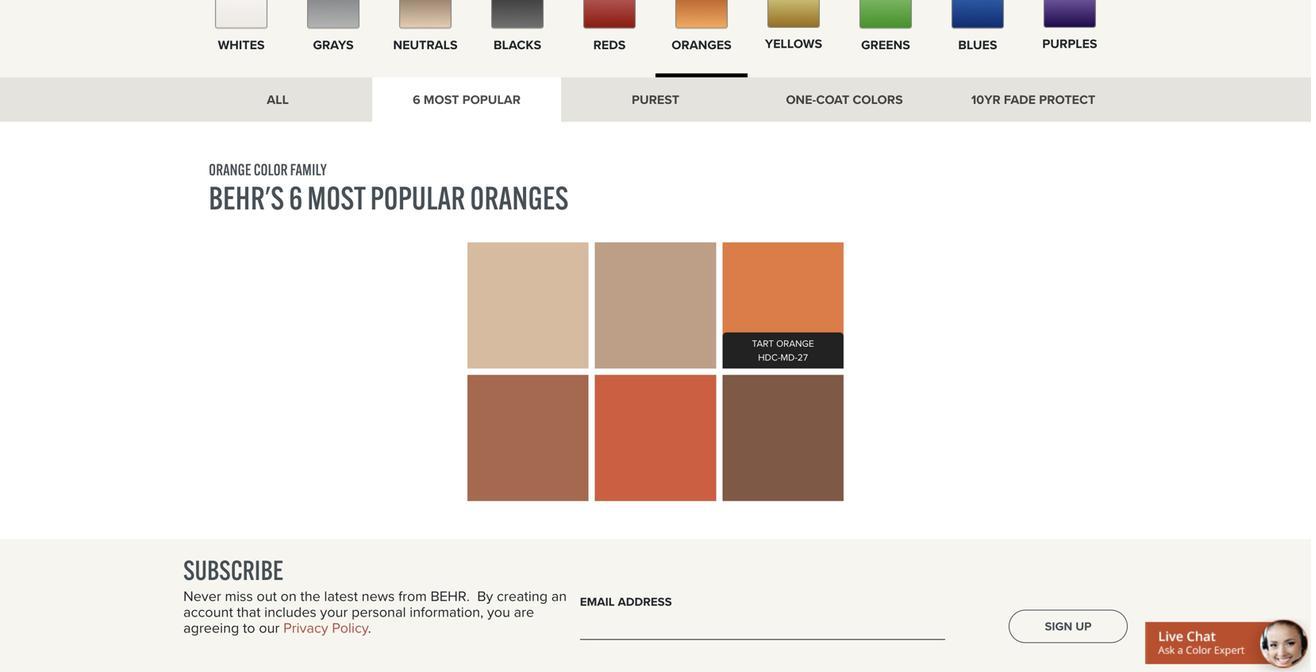Task type: describe. For each thing, give the bounding box(es) containing it.
protect
[[1040, 90, 1096, 109]]

coat
[[817, 90, 850, 109]]

colors
[[853, 90, 903, 109]]

subscribe
[[183, 554, 284, 587]]

sign up
[[1045, 618, 1092, 635]]

creating
[[497, 586, 548, 607]]

md-
[[781, 351, 798, 365]]

never
[[183, 586, 221, 607]]

purest
[[632, 90, 680, 109]]

hdc-
[[759, 351, 781, 365]]

are
[[514, 602, 534, 623]]

gray image
[[307, 0, 360, 29]]

10yr
[[972, 90, 1001, 109]]

one-coat colors
[[786, 90, 903, 109]]

white image
[[215, 0, 268, 29]]

from
[[399, 586, 427, 607]]

by
[[477, 586, 493, 607]]

oranges
[[672, 35, 732, 54]]

green image
[[860, 0, 912, 29]]

live chat online image image
[[1146, 618, 1312, 673]]

grays
[[313, 35, 354, 54]]

email address
[[580, 594, 672, 611]]

purples
[[1043, 34, 1098, 53]]

color
[[254, 159, 288, 179]]

tart
[[752, 337, 774, 350]]

information,
[[410, 602, 484, 623]]

reds
[[594, 35, 626, 54]]

blue image
[[952, 0, 1005, 29]]

agreeing
[[183, 618, 239, 639]]

tart orange hdc-md-27
[[752, 337, 815, 365]]

orange color family behr's 6 most popular oranges
[[209, 159, 569, 218]]

red image
[[584, 0, 636, 29]]

privacy policy .
[[283, 618, 371, 639]]

greens
[[862, 35, 911, 54]]

an
[[552, 586, 567, 607]]

most
[[424, 90, 459, 109]]

includes
[[264, 602, 317, 623]]

address
[[618, 594, 672, 611]]

6 inside orange color family behr's 6 most popular oranges
[[289, 178, 303, 218]]

fade
[[1004, 90, 1036, 109]]

10yr fade protect
[[972, 90, 1096, 109]]

email
[[580, 594, 615, 611]]

sign up button
[[1009, 610, 1128, 644]]

never miss out on the latest news from behr.  by creating an account that includes your personal information, you are agreeing to our
[[183, 586, 567, 639]]



Task type: vqa. For each thing, say whether or not it's contained in the screenshot.
MOST
yes



Task type: locate. For each thing, give the bounding box(es) containing it.
one-
[[786, 90, 817, 109]]

neutral image
[[399, 0, 452, 29]]

oranges
[[470, 178, 569, 218]]

privacy
[[283, 618, 328, 639]]

most
[[307, 178, 366, 218]]

6 most popular
[[413, 90, 521, 109]]

1 vertical spatial 6
[[289, 178, 303, 218]]

on
[[281, 586, 297, 607]]

to
[[243, 618, 255, 639]]

out
[[257, 586, 277, 607]]

0 horizontal spatial 6
[[289, 178, 303, 218]]

orange
[[777, 337, 815, 350]]

black image
[[492, 0, 544, 29]]

orange
[[209, 159, 251, 179]]

6
[[413, 90, 421, 109], [289, 178, 303, 218]]

behr's
[[209, 178, 284, 218]]

personal
[[352, 602, 406, 623]]

privacy policy link
[[283, 618, 368, 639]]

news
[[362, 586, 395, 607]]

orange image
[[676, 0, 728, 29]]

.
[[368, 618, 371, 639]]

sign
[[1045, 618, 1073, 635]]

up
[[1076, 618, 1092, 635]]

latest
[[324, 586, 358, 607]]

family
[[290, 159, 327, 179]]

neutrals
[[393, 35, 458, 54]]

blacks
[[494, 35, 542, 54]]

Email Address email field
[[580, 617, 946, 640]]

account
[[183, 602, 233, 623]]

yellows
[[765, 34, 823, 53]]

miss
[[225, 586, 253, 607]]

1 horizontal spatial 6
[[413, 90, 421, 109]]

our
[[259, 618, 280, 639]]

yellow image
[[768, 0, 820, 28]]

purple image
[[1044, 0, 1097, 28]]

popular
[[463, 90, 521, 109]]

whites
[[218, 35, 265, 54]]

that
[[237, 602, 261, 623]]

your
[[320, 602, 348, 623]]

popular
[[370, 178, 466, 218]]

you
[[487, 602, 510, 623]]

all
[[267, 90, 289, 109]]

blues
[[959, 35, 998, 54]]

6 right color
[[289, 178, 303, 218]]

27
[[798, 351, 808, 365]]

the
[[300, 586, 321, 607]]

0 vertical spatial 6
[[413, 90, 421, 109]]

6 left the most
[[413, 90, 421, 109]]

policy
[[332, 618, 368, 639]]



